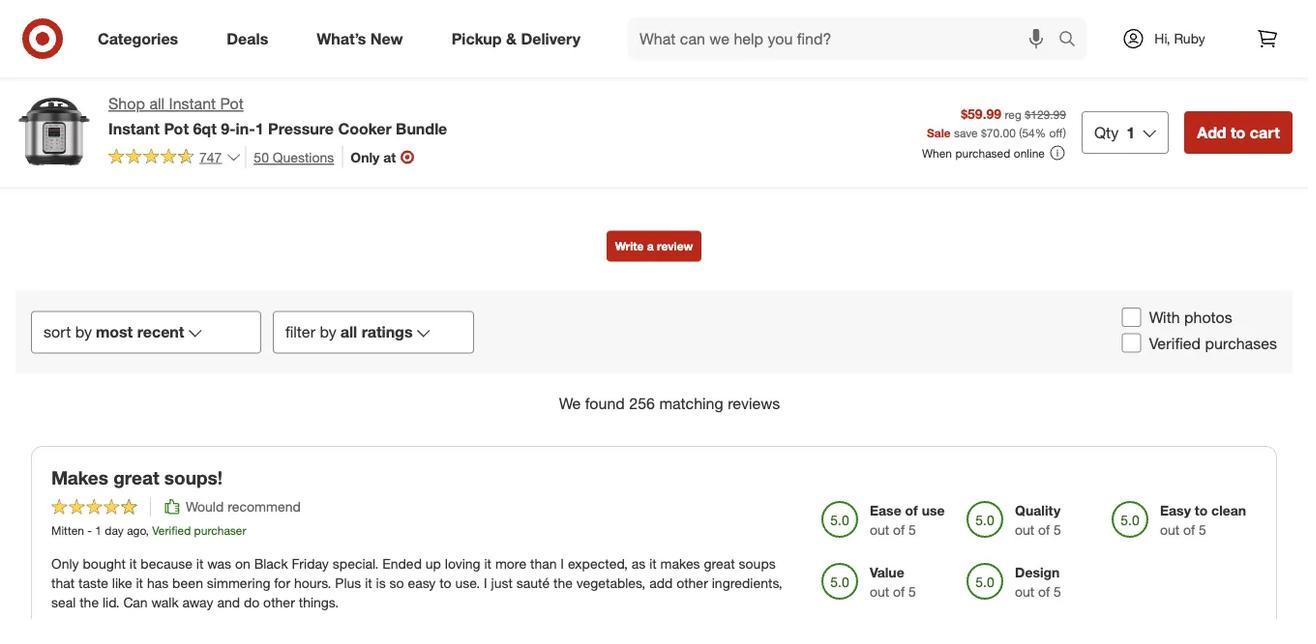 Task type: locate. For each thing, give the bounding box(es) containing it.
)
[[1063, 125, 1067, 140]]

review
[[588, 20, 652, 42]]

to inside easy to clean out of 5
[[1195, 503, 1208, 520]]

ratings
[[362, 323, 413, 342]]

$59.99 reg $129.99 sale save $ 70.00 ( 54 % off )
[[927, 105, 1067, 140]]

most
[[96, 323, 133, 342]]

great up ingredients, at the bottom right
[[704, 556, 735, 573]]

1 horizontal spatial to
[[1195, 503, 1208, 520]]

at
[[384, 148, 396, 165]]

day
[[105, 524, 124, 538]]

5 inside easy to clean out of 5
[[1199, 522, 1207, 539]]

5 inside design out of 5
[[1054, 584, 1062, 601]]

was
[[207, 556, 231, 573]]

1 horizontal spatial all
[[340, 323, 357, 342]]

guest review image 2 of 12, zoom in image
[[313, 66, 434, 187]]

0 horizontal spatial review
[[657, 240, 693, 254]]

0 horizontal spatial only
[[51, 556, 79, 573]]

54
[[1022, 125, 1035, 140]]

i right than
[[561, 556, 564, 573]]

0 horizontal spatial great
[[113, 467, 159, 489]]

seal
[[51, 595, 76, 612]]

great inside only bought it because it was on black friday special. ended up loving it more than i expected, as it makes great soups that taste like it has been simmering for hours. plus it is so easy to use. i just sauté the vegetables, add other ingredients, seal the lid. can walk away and do other things.
[[704, 556, 735, 573]]

more
[[1054, 108, 1085, 125], [495, 556, 527, 573]]

online
[[1014, 146, 1045, 160]]

0 horizontal spatial easy
[[408, 575, 436, 592]]

out for value out of 5
[[870, 584, 890, 601]]

0 horizontal spatial more
[[495, 556, 527, 573]]

0 vertical spatial great
[[113, 467, 159, 489]]

sort by most recent
[[44, 323, 184, 342]]

hi,
[[1155, 30, 1171, 47]]

1 right qty
[[1127, 123, 1136, 142]]

cart
[[1250, 123, 1281, 142]]

review up 'online'
[[1013, 127, 1052, 144]]

to
[[1231, 123, 1246, 142], [1195, 503, 1208, 520], [440, 575, 452, 592]]

1 vertical spatial great
[[704, 556, 735, 573]]

0 horizontal spatial to
[[440, 575, 452, 592]]

only inside only bought it because it was on black friday special. ended up loving it more than i expected, as it makes great soups that taste like it has been simmering for hours. plus it is so easy to use. i just sauté the vegetables, add other ingredients, seal the lid. can walk away and do other things.
[[51, 556, 79, 573]]

all inside shop all instant pot instant pot 6qt 9-in-1 pressure cooker bundle
[[149, 94, 165, 113]]

0 horizontal spatial the
[[80, 595, 99, 612]]

to left clean
[[1195, 503, 1208, 520]]

2 vertical spatial to
[[440, 575, 452, 592]]

of inside easy to clean out of 5
[[1184, 522, 1196, 539]]

instant down shop
[[108, 119, 160, 138]]

lid.
[[103, 595, 120, 612]]

instant
[[169, 94, 216, 113], [108, 119, 160, 138]]

0 vertical spatial other
[[677, 575, 708, 592]]

by
[[75, 323, 92, 342], [320, 323, 337, 342]]

that
[[51, 575, 75, 592]]

sale
[[927, 125, 951, 140]]

reg
[[1005, 107, 1022, 121]]

1 horizontal spatial i
[[561, 556, 564, 573]]

pot up 9-
[[220, 94, 244, 113]]

filter by all ratings
[[286, 323, 413, 342]]

more up )
[[1054, 108, 1085, 125]]

things.
[[299, 595, 339, 612]]

easy inside only bought it because it was on black friday special. ended up loving it more than i expected, as it makes great soups that taste like it has been simmering for hours. plus it is so easy to use. i just sauté the vegetables, add other ingredients, seal the lid. can walk away and do other things.
[[408, 575, 436, 592]]

it right the like
[[136, 575, 143, 592]]

pressure
[[268, 119, 334, 138]]

other down makes at the right of the page
[[677, 575, 708, 592]]

and
[[217, 595, 240, 612]]

1 vertical spatial easy
[[408, 575, 436, 592]]

1 horizontal spatial by
[[320, 323, 337, 342]]

can
[[123, 595, 148, 612]]

1 vertical spatial verified
[[152, 524, 191, 538]]

to inside button
[[1231, 123, 1246, 142]]

5 inside value out of 5
[[909, 584, 917, 601]]

it up just
[[484, 556, 492, 573]]

easy to clean out of 5
[[1160, 503, 1247, 539]]

all right shop
[[149, 94, 165, 113]]

of
[[906, 503, 918, 520], [893, 522, 905, 539], [1039, 522, 1050, 539], [1184, 522, 1196, 539], [893, 584, 905, 601], [1039, 584, 1050, 601]]

we found 256 matching reviews
[[559, 395, 780, 414]]

out inside value out of 5
[[870, 584, 890, 601]]

soups
[[739, 556, 776, 573]]

instant up 6qt
[[169, 94, 216, 113]]

by right filter
[[320, 323, 337, 342]]

write
[[615, 240, 644, 254]]

guest review image 3 of 12, zoom in image
[[450, 66, 571, 187]]

sort
[[44, 323, 71, 342]]

only for only at
[[351, 148, 380, 165]]

0 vertical spatial the
[[554, 575, 573, 592]]

5 inside ease of use out of 5
[[909, 522, 917, 539]]

it left was
[[196, 556, 204, 573]]

0 vertical spatial only
[[351, 148, 380, 165]]

filter
[[286, 323, 316, 342]]

sauté
[[517, 575, 550, 592]]

more up just
[[495, 556, 527, 573]]

when purchased online
[[922, 146, 1045, 160]]

only for only bought it because it was on black friday special. ended up loving it more than i expected, as it makes great soups that taste like it has been simmering for hours. plus it is so easy to use. i just sauté the vegetables, add other ingredients, seal the lid. can walk away and do other things.
[[51, 556, 79, 573]]

1 up 50
[[255, 119, 264, 138]]

1 vertical spatial to
[[1195, 503, 1208, 520]]

1 horizontal spatial verified
[[1150, 334, 1201, 353]]

0 horizontal spatial pot
[[164, 119, 189, 138]]

0 vertical spatial easy
[[1160, 503, 1191, 520]]

review inside see more review images
[[1013, 127, 1052, 144]]

1 horizontal spatial images
[[1055, 127, 1099, 144]]

great up ago
[[113, 467, 159, 489]]

2 horizontal spatial to
[[1231, 123, 1246, 142]]

With photos checkbox
[[1122, 308, 1142, 328]]

use
[[922, 503, 945, 520]]

other
[[677, 575, 708, 592], [263, 595, 295, 612]]

5 inside quality out of 5
[[1054, 522, 1062, 539]]

0 vertical spatial pot
[[220, 94, 244, 113]]

1 vertical spatial more
[[495, 556, 527, 573]]

0 vertical spatial more
[[1054, 108, 1085, 125]]

1 vertical spatial images
[[1055, 127, 1099, 144]]

more inside only bought it because it was on black friday special. ended up loving it more than i expected, as it makes great soups that taste like it has been simmering for hours. plus it is so easy to use. i just sauté the vegetables, add other ingredients, seal the lid. can walk away and do other things.
[[495, 556, 527, 573]]

1 horizontal spatial easy
[[1160, 503, 1191, 520]]

review right a
[[657, 240, 693, 254]]

by right 'sort'
[[75, 323, 92, 342]]

to left use.
[[440, 575, 452, 592]]

1 vertical spatial other
[[263, 595, 295, 612]]

0 vertical spatial instant
[[169, 94, 216, 113]]

qty
[[1095, 123, 1119, 142]]

to inside only bought it because it was on black friday special. ended up loving it more than i expected, as it makes great soups that taste like it has been simmering for hours. plus it is so easy to use. i just sauté the vegetables, add other ingredients, seal the lid. can walk away and do other things.
[[440, 575, 452, 592]]

quality out of 5
[[1015, 503, 1062, 539]]

easy left clean
[[1160, 503, 1191, 520]]

0 horizontal spatial instant
[[108, 119, 160, 138]]

of inside quality out of 5
[[1039, 522, 1050, 539]]

only left at
[[351, 148, 380, 165]]

would
[[186, 499, 224, 516]]

has
[[147, 575, 169, 592]]

0 vertical spatial i
[[561, 556, 564, 573]]

out for design out of 5
[[1015, 584, 1035, 601]]

only up 'that'
[[51, 556, 79, 573]]

out inside quality out of 5
[[1015, 522, 1035, 539]]

verified down with
[[1150, 334, 1201, 353]]

for
[[274, 575, 290, 592]]

1 vertical spatial i
[[484, 575, 488, 592]]

purchases
[[1206, 334, 1278, 353]]

5 for quality out of 5
[[1054, 522, 1062, 539]]

0 vertical spatial review
[[1013, 127, 1052, 144]]

9-
[[221, 119, 236, 138]]

0 vertical spatial to
[[1231, 123, 1246, 142]]

it up the like
[[129, 556, 137, 573]]

0 horizontal spatial images
[[657, 20, 720, 42]]

mitten - 1 day ago , verified purchaser
[[51, 524, 246, 538]]

soups!
[[164, 467, 223, 489]]

1 by from the left
[[75, 323, 92, 342]]

pot left 6qt
[[164, 119, 189, 138]]

to for clean
[[1195, 503, 1208, 520]]

review inside button
[[657, 240, 693, 254]]

1 horizontal spatial great
[[704, 556, 735, 573]]

ease
[[870, 503, 902, 520]]

1 horizontal spatial 1
[[255, 119, 264, 138]]

5 for value out of 5
[[909, 584, 917, 601]]

makes great soups!
[[51, 467, 223, 489]]

2 by from the left
[[320, 323, 337, 342]]

0 horizontal spatial all
[[149, 94, 165, 113]]

1 horizontal spatial the
[[554, 575, 573, 592]]

1 horizontal spatial only
[[351, 148, 380, 165]]

it left is
[[365, 575, 372, 592]]

1 vertical spatial review
[[657, 240, 693, 254]]

value out of 5
[[870, 565, 917, 601]]

0 vertical spatial all
[[149, 94, 165, 113]]

special.
[[333, 556, 379, 573]]

all left ratings on the bottom left of page
[[340, 323, 357, 342]]

the down than
[[554, 575, 573, 592]]

on
[[235, 556, 250, 573]]

other down for at bottom
[[263, 595, 295, 612]]

search
[[1050, 31, 1097, 50]]

0 horizontal spatial verified
[[152, 524, 191, 538]]

add to cart
[[1197, 123, 1281, 142]]

0 vertical spatial images
[[657, 20, 720, 42]]

to right add
[[1231, 123, 1246, 142]]

out inside easy to clean out of 5
[[1160, 522, 1180, 539]]

simmering
[[207, 575, 271, 592]]

0 horizontal spatial i
[[484, 575, 488, 592]]

verified
[[1150, 334, 1201, 353], [152, 524, 191, 538]]

50 questions link
[[245, 146, 334, 168]]

verified right ,
[[152, 524, 191, 538]]

0 horizontal spatial other
[[263, 595, 295, 612]]

1 vertical spatial only
[[51, 556, 79, 573]]

Verified purchases checkbox
[[1122, 334, 1142, 354]]

1 horizontal spatial instant
[[169, 94, 216, 113]]

pot
[[220, 94, 244, 113], [164, 119, 189, 138]]

1 horizontal spatial more
[[1054, 108, 1085, 125]]

256
[[629, 395, 655, 414]]

out inside design out of 5
[[1015, 584, 1035, 601]]

easy inside easy to clean out of 5
[[1160, 503, 1191, 520]]

0 horizontal spatial 1
[[95, 524, 102, 538]]

images
[[657, 20, 720, 42], [1055, 127, 1099, 144]]

1 right -
[[95, 524, 102, 538]]

the down 'taste'
[[80, 595, 99, 612]]

with photos
[[1150, 308, 1233, 327]]

1 horizontal spatial review
[[1013, 127, 1052, 144]]

i
[[561, 556, 564, 573], [484, 575, 488, 592]]

&
[[506, 29, 517, 48]]

loving
[[445, 556, 481, 573]]

5
[[909, 522, 917, 539], [1054, 522, 1062, 539], [1199, 522, 1207, 539], [909, 584, 917, 601], [1054, 584, 1062, 601]]

i left just
[[484, 575, 488, 592]]

easy down up
[[408, 575, 436, 592]]

guest review image 1 of 12, zoom in image
[[177, 66, 298, 187]]

see more review images
[[1013, 108, 1099, 144]]

747
[[199, 148, 222, 165]]

0 horizontal spatial by
[[75, 323, 92, 342]]

1 vertical spatial pot
[[164, 119, 189, 138]]



Task type: describe. For each thing, give the bounding box(es) containing it.
when
[[922, 146, 952, 160]]

mitten
[[51, 524, 84, 538]]

image of instant pot 6qt 9-in-1 pressure cooker bundle image
[[15, 93, 93, 170]]

by for sort by
[[75, 323, 92, 342]]

-
[[87, 524, 92, 538]]

images inside see more review images
[[1055, 127, 1099, 144]]

1 vertical spatial all
[[340, 323, 357, 342]]

1 horizontal spatial other
[[677, 575, 708, 592]]

1 inside shop all instant pot instant pot 6qt 9-in-1 pressure cooker bundle
[[255, 119, 264, 138]]

verified purchases
[[1150, 334, 1278, 353]]

review for write a review
[[657, 240, 693, 254]]

6qt
[[193, 119, 217, 138]]

new
[[371, 29, 403, 48]]

guest review image 4 of 12, zoom in image
[[586, 66, 707, 187]]

been
[[172, 575, 203, 592]]

ruby
[[1175, 30, 1206, 47]]

a
[[647, 240, 654, 254]]

review images
[[588, 20, 720, 42]]

purchaser
[[194, 524, 246, 538]]

do
[[244, 595, 260, 612]]

deals link
[[210, 17, 293, 60]]

cooker
[[338, 119, 392, 138]]

ago
[[127, 524, 146, 538]]

categories
[[98, 29, 178, 48]]

taste
[[78, 575, 108, 592]]

so
[[390, 575, 404, 592]]

of inside design out of 5
[[1039, 584, 1050, 601]]

2 horizontal spatial 1
[[1127, 123, 1136, 142]]

by for filter by
[[320, 323, 337, 342]]

plus
[[335, 575, 361, 592]]

ingredients,
[[712, 575, 783, 592]]

What can we help you find? suggestions appear below search field
[[628, 17, 1064, 60]]

just
[[491, 575, 513, 592]]

guest review image 5 of 12, zoom in image
[[723, 66, 844, 187]]

as
[[632, 556, 646, 573]]

qty 1
[[1095, 123, 1136, 142]]

is
[[376, 575, 386, 592]]

bundle
[[396, 119, 447, 138]]

pickup
[[452, 29, 502, 48]]

makes
[[661, 556, 700, 573]]

because
[[141, 556, 193, 573]]

what's new
[[317, 29, 403, 48]]

of inside value out of 5
[[893, 584, 905, 601]]

expected,
[[568, 556, 628, 573]]

photos
[[1185, 308, 1233, 327]]

out for quality out of 5
[[1015, 522, 1035, 539]]

review for see more review images
[[1013, 127, 1052, 144]]

0 vertical spatial verified
[[1150, 334, 1201, 353]]

like
[[112, 575, 132, 592]]

70.00
[[987, 125, 1016, 140]]

to for cart
[[1231, 123, 1246, 142]]

see
[[1027, 108, 1050, 125]]

guest review image 6 of 12, zoom in image
[[859, 66, 980, 187]]

design
[[1015, 565, 1060, 581]]

add to cart button
[[1185, 111, 1293, 154]]

value
[[870, 565, 905, 581]]

$129.99
[[1025, 107, 1067, 121]]

%
[[1035, 125, 1046, 140]]

50
[[254, 148, 269, 165]]

only bought it because it was on black friday special. ended up loving it more than i expected, as it makes great soups that taste like it has been simmering for hours. plus it is so easy to use. i just sauté the vegetables, add other ingredients, seal the lid. can walk away and do other things.
[[51, 556, 783, 612]]

747 link
[[108, 146, 241, 170]]

deals
[[227, 29, 268, 48]]

more inside see more review images
[[1054, 108, 1085, 125]]

delivery
[[521, 29, 581, 48]]

out inside ease of use out of 5
[[870, 522, 890, 539]]

1 vertical spatial the
[[80, 595, 99, 612]]

hours.
[[294, 575, 331, 592]]

vegetables,
[[577, 575, 646, 592]]

search button
[[1050, 17, 1097, 64]]

only at
[[351, 148, 396, 165]]

it right as
[[650, 556, 657, 573]]

pickup & delivery
[[452, 29, 581, 48]]

would recommend
[[186, 499, 301, 516]]

recommend
[[228, 499, 301, 516]]

see more review images button
[[995, 66, 1116, 187]]

shop all instant pot instant pot 6qt 9-in-1 pressure cooker bundle
[[108, 94, 447, 138]]

write a review button
[[607, 231, 702, 262]]

black
[[254, 556, 288, 573]]

add
[[1197, 123, 1227, 142]]

makes
[[51, 467, 108, 489]]

off
[[1050, 125, 1063, 140]]

ended
[[382, 556, 422, 573]]

(
[[1019, 125, 1022, 140]]

pickup & delivery link
[[435, 17, 605, 60]]

use.
[[455, 575, 480, 592]]

what's new link
[[300, 17, 427, 60]]

5 for design out of 5
[[1054, 584, 1062, 601]]

$59.99
[[961, 105, 1002, 122]]

matching
[[659, 395, 724, 414]]

in-
[[236, 119, 255, 138]]

what's
[[317, 29, 366, 48]]

ease of use out of 5
[[870, 503, 945, 539]]

1 horizontal spatial pot
[[220, 94, 244, 113]]

away
[[182, 595, 213, 612]]

add
[[650, 575, 673, 592]]

save
[[954, 125, 978, 140]]

up
[[426, 556, 441, 573]]

$
[[981, 125, 987, 140]]

1 vertical spatial instant
[[108, 119, 160, 138]]



Task type: vqa. For each thing, say whether or not it's contained in the screenshot.
"Led"
no



